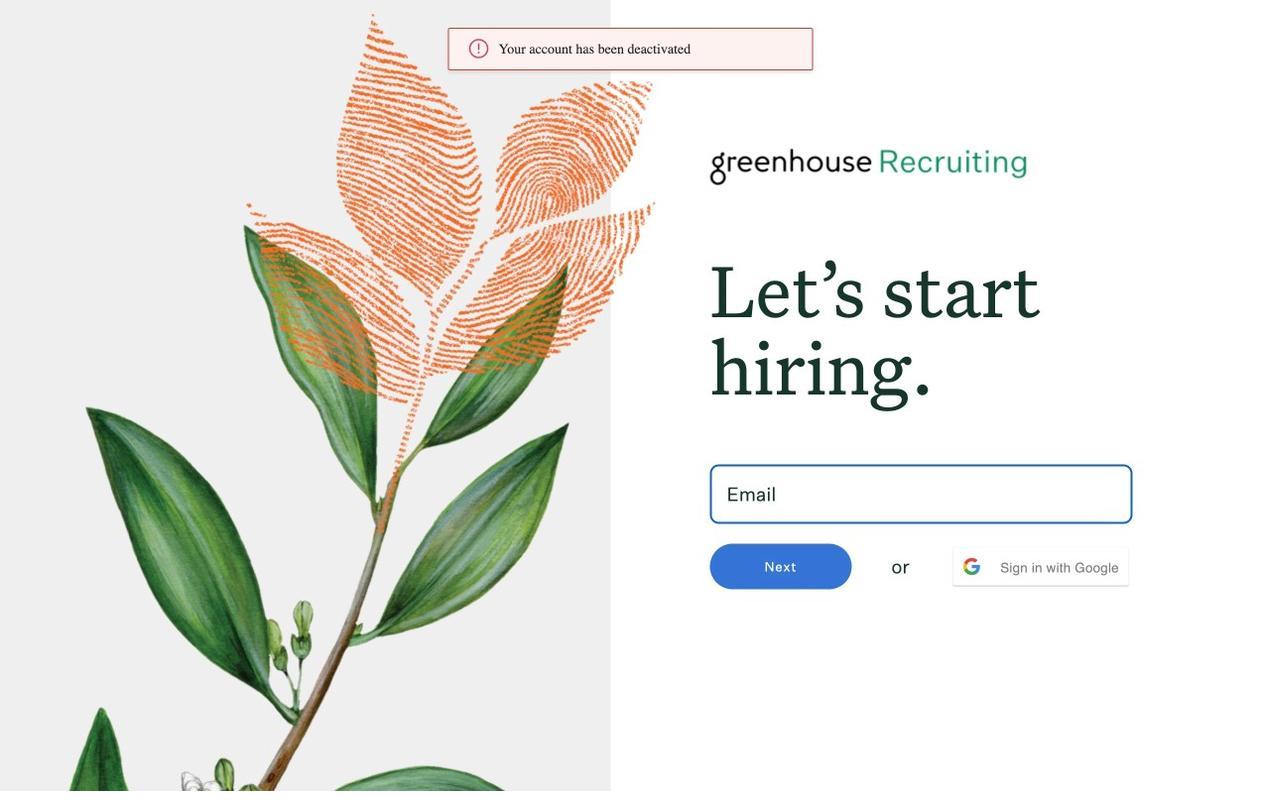 Task type: vqa. For each thing, say whether or not it's contained in the screenshot.
Email Email Field
yes



Task type: describe. For each thing, give the bounding box(es) containing it.
Email email field
[[710, 465, 1133, 524]]



